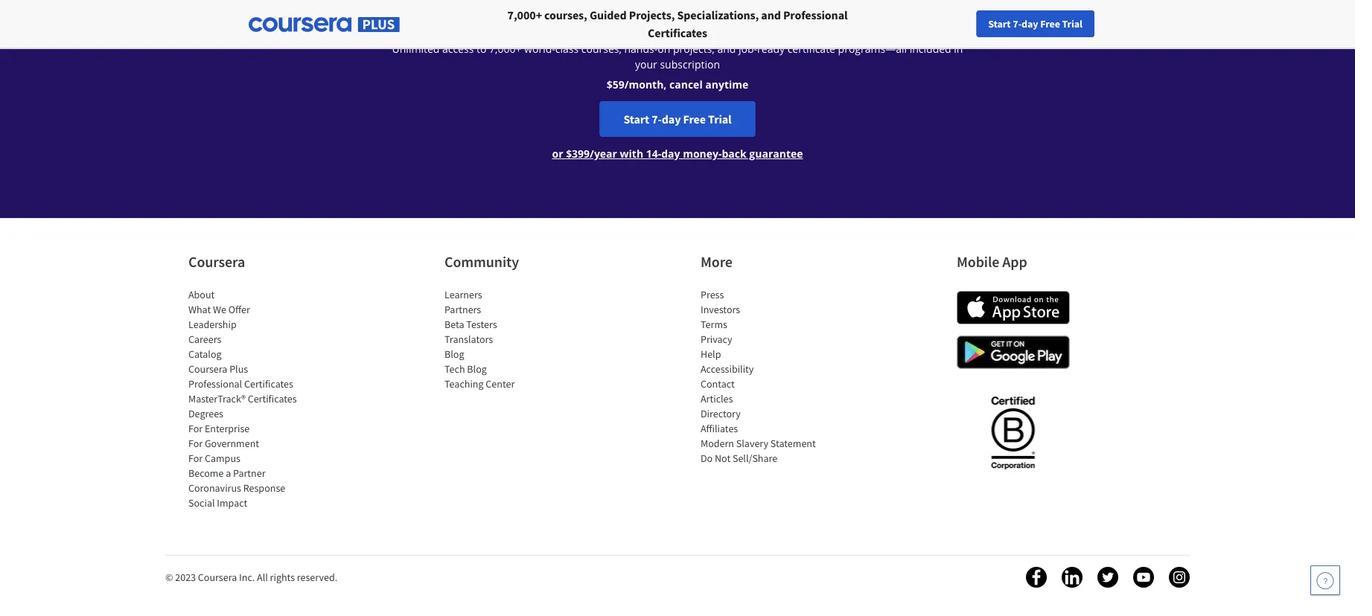 Task type: vqa. For each thing, say whether or not it's contained in the screenshot.
SLAVERY
yes



Task type: describe. For each thing, give the bounding box(es) containing it.
free for right start 7-day free trial "button"
[[1041, 17, 1060, 31]]

more
[[701, 253, 733, 271]]

free for bottom start 7-day free trial "button"
[[683, 112, 706, 127]]

degrees
[[188, 407, 223, 421]]

directory
[[701, 407, 741, 421]]

access
[[442, 42, 474, 56]]

enterprise
[[205, 422, 250, 436]]

trial for right start 7-day free trial "button"
[[1062, 17, 1083, 31]]

7,000+ courses, guided projects, specializations, and professional certificates
[[508, 7, 848, 40]]

partners link
[[445, 303, 481, 317]]

courses, inside unlimited access to 7,000+ world-class courses, hands-on projects, and job-ready certificate programs—all included in your subscription
[[582, 42, 622, 56]]

$59 /month, cancel anytime
[[607, 77, 749, 92]]

tech blog link
[[445, 363, 487, 376]]

social
[[188, 497, 215, 510]]

leadership
[[188, 318, 237, 331]]

privacy link
[[701, 333, 733, 346]]

logo of certified b corporation image
[[983, 388, 1044, 477]]

what
[[188, 303, 211, 317]]

do
[[701, 452, 713, 465]]

and inside the 7,000+ courses, guided projects, specializations, and professional certificates
[[761, 7, 781, 22]]

coursera plus image for access
[[572, 5, 783, 26]]

for campus link
[[188, 452, 240, 465]]

inc.
[[239, 571, 255, 585]]

start for right start 7-day free trial "button"
[[989, 17, 1011, 31]]

learners partners beta testers translators blog tech blog teaching center
[[445, 288, 515, 391]]

to
[[477, 42, 487, 56]]

terms
[[701, 318, 728, 331]]

0 vertical spatial day
[[1022, 17, 1039, 31]]

projects,
[[673, 42, 715, 56]]

coursera plus link
[[188, 363, 248, 376]]

ready
[[758, 42, 785, 56]]

what we offer link
[[188, 303, 250, 317]]

programs—all
[[838, 42, 907, 56]]

and inside unlimited access to 7,000+ world-class courses, hands-on projects, and job-ready certificate programs—all included in your subscription
[[718, 42, 736, 56]]

offer
[[228, 303, 250, 317]]

/year
[[590, 147, 617, 161]]

2 vertical spatial coursera
[[198, 571, 237, 585]]

2 vertical spatial certificates
[[248, 393, 297, 406]]

your inside unlimited access to 7,000+ world-class courses, hands-on projects, and job-ready certificate programs—all included in your subscription
[[635, 57, 658, 71]]

statement
[[771, 437, 816, 451]]

privacy
[[701, 333, 733, 346]]

all
[[257, 571, 268, 585]]

coursera plus image for courses,
[[249, 17, 400, 32]]

coursera instagram image
[[1169, 568, 1190, 588]]

mobile
[[957, 253, 1000, 271]]

professional inside about what we offer leadership careers catalog coursera plus professional certificates mastertrack® certificates degrees for enterprise for government for campus become a partner coronavirus response social impact
[[188, 378, 242, 391]]

$399
[[566, 147, 590, 161]]

anytime
[[706, 77, 749, 92]]

start 7-day free trial for right start 7-day free trial "button"
[[989, 17, 1083, 31]]

start 7-day free trial for bottom start 7-day free trial "button"
[[624, 112, 732, 127]]

coursera twitter image
[[1098, 568, 1119, 588]]

/month,
[[625, 77, 667, 92]]

0 vertical spatial 7-
[[1013, 17, 1022, 31]]

articles link
[[701, 393, 733, 406]]

catalog link
[[188, 348, 222, 361]]

coursera youtube image
[[1134, 568, 1154, 588]]

coronavirus
[[188, 482, 241, 495]]

learners link
[[445, 288, 482, 302]]

list for community
[[445, 287, 571, 392]]

testers
[[466, 318, 497, 331]]

job-
[[739, 42, 758, 56]]

government
[[205, 437, 259, 451]]

0 horizontal spatial blog
[[445, 348, 464, 361]]

modern
[[701, 437, 734, 451]]

tech
[[445, 363, 465, 376]]

response
[[243, 482, 285, 495]]

a
[[226, 467, 231, 480]]

in
[[954, 42, 963, 56]]

certificates inside the 7,000+ courses, guided projects, specializations, and professional certificates
[[648, 25, 707, 40]]

mastertrack®
[[188, 393, 246, 406]]

3 for from the top
[[188, 452, 203, 465]]

2 for from the top
[[188, 437, 203, 451]]

©
[[165, 571, 173, 585]]

about what we offer leadership careers catalog coursera plus professional certificates mastertrack® certificates degrees for enterprise for government for campus become a partner coronavirus response social impact
[[188, 288, 297, 510]]

help
[[701, 348, 721, 361]]

sell/share
[[733, 452, 778, 465]]

cancel
[[670, 77, 703, 92]]

we
[[213, 303, 226, 317]]

center
[[486, 378, 515, 391]]

careers link
[[188, 333, 221, 346]]

1 vertical spatial day
[[662, 112, 681, 127]]

7,000+ inside unlimited access to 7,000+ world-class courses, hands-on projects, and job-ready certificate programs—all included in your subscription
[[489, 42, 522, 56]]



Task type: locate. For each thing, give the bounding box(es) containing it.
professional inside the 7,000+ courses, guided projects, specializations, and professional certificates
[[783, 7, 848, 22]]

for government link
[[188, 437, 259, 451]]

day up or $399 /year with 14-day money-back guarantee at the top of page
[[662, 112, 681, 127]]

2 vertical spatial day
[[662, 147, 680, 161]]

0 vertical spatial blog
[[445, 348, 464, 361]]

certificates
[[648, 25, 707, 40], [244, 378, 293, 391], [248, 393, 297, 406]]

0 horizontal spatial your
[[635, 57, 658, 71]]

3 list from the left
[[701, 287, 827, 466]]

2023
[[175, 571, 196, 585]]

press link
[[701, 288, 724, 302]]

0 horizontal spatial coursera plus image
[[249, 17, 400, 32]]

coursera left inc.
[[198, 571, 237, 585]]

0 vertical spatial trial
[[1062, 17, 1083, 31]]

start
[[989, 17, 1011, 31], [624, 112, 650, 127]]

None search field
[[205, 9, 562, 39]]

blog up teaching center link
[[467, 363, 487, 376]]

careers
[[188, 333, 221, 346]]

0 vertical spatial start 7-day free trial
[[989, 17, 1083, 31]]

hands-
[[624, 42, 658, 56]]

find your new career link
[[1031, 15, 1139, 34]]

blog
[[445, 348, 464, 361], [467, 363, 487, 376]]

about
[[188, 288, 215, 302]]

coursera inside about what we offer leadership careers catalog coursera plus professional certificates mastertrack® certificates degrees for enterprise for government for campus become a partner coronavirus response social impact
[[188, 363, 227, 376]]

0 horizontal spatial start 7-day free trial
[[624, 112, 732, 127]]

1 vertical spatial courses,
[[582, 42, 622, 56]]

world-
[[524, 42, 555, 56]]

0 vertical spatial professional
[[783, 7, 848, 22]]

1 vertical spatial start 7-day free trial button
[[600, 101, 756, 137]]

0 horizontal spatial list
[[188, 287, 315, 511]]

partner
[[233, 467, 266, 480]]

or $399 /year with 14-day money-back guarantee
[[552, 147, 803, 161]]

0 vertical spatial coursera
[[188, 253, 245, 271]]

find
[[1038, 17, 1057, 31]]

unlimited access to 7,000+ world-class courses, hands-on projects, and job-ready certificate programs—all included in your subscription
[[392, 42, 963, 71]]

1 horizontal spatial trial
[[1062, 17, 1083, 31]]

coursera plus image
[[572, 5, 783, 26], [249, 17, 400, 32]]

and
[[761, 7, 781, 22], [718, 42, 736, 56]]

slavery
[[736, 437, 769, 451]]

class
[[555, 42, 579, 56]]

translators link
[[445, 333, 493, 346]]

not
[[715, 452, 731, 465]]

day left money-
[[662, 147, 680, 161]]

affiliates link
[[701, 422, 738, 436]]

© 2023 coursera inc. all rights reserved.
[[165, 571, 338, 585]]

0 horizontal spatial free
[[683, 112, 706, 127]]

0 vertical spatial courses,
[[545, 7, 587, 22]]

money-
[[683, 147, 722, 161]]

blog link
[[445, 348, 464, 361]]

on
[[658, 42, 671, 56]]

0 vertical spatial free
[[1041, 17, 1060, 31]]

1 horizontal spatial your
[[1059, 17, 1079, 31]]

certificate
[[788, 42, 836, 56]]

1 vertical spatial blog
[[467, 363, 487, 376]]

professional
[[783, 7, 848, 22], [188, 378, 242, 391]]

coronavirus response link
[[188, 482, 285, 495]]

1 horizontal spatial start
[[989, 17, 1011, 31]]

2 horizontal spatial list
[[701, 287, 827, 466]]

teaching
[[445, 378, 484, 391]]

articles
[[701, 393, 733, 406]]

coursera linkedin image
[[1062, 568, 1083, 588]]

1 horizontal spatial start 7-day free trial
[[989, 17, 1083, 31]]

1 vertical spatial 7,000+
[[489, 42, 522, 56]]

blog up tech
[[445, 348, 464, 361]]

professional certificates link
[[188, 378, 293, 391]]

7,000+ inside the 7,000+ courses, guided projects, specializations, and professional certificates
[[508, 7, 542, 22]]

accessibility
[[701, 363, 754, 376]]

1 horizontal spatial list
[[445, 287, 571, 392]]

1 horizontal spatial start 7-day free trial button
[[977, 10, 1095, 37]]

contact link
[[701, 378, 735, 391]]

trial down the anytime
[[708, 112, 732, 127]]

for down degrees link
[[188, 422, 203, 436]]

list for coursera
[[188, 287, 315, 511]]

1 vertical spatial professional
[[188, 378, 242, 391]]

0 horizontal spatial start 7-day free trial button
[[600, 101, 756, 137]]

new
[[1081, 17, 1101, 31]]

list
[[188, 287, 315, 511], [445, 287, 571, 392], [701, 287, 827, 466]]

trial for bottom start 7-day free trial "button"
[[708, 112, 732, 127]]

become a partner link
[[188, 467, 266, 480]]

1 vertical spatial 7-
[[652, 112, 662, 127]]

1 horizontal spatial and
[[761, 7, 781, 22]]

for
[[188, 422, 203, 436], [188, 437, 203, 451], [188, 452, 203, 465]]

app
[[1003, 253, 1028, 271]]

professional up certificate
[[783, 7, 848, 22]]

14-
[[646, 147, 662, 161]]

impact
[[217, 497, 247, 510]]

1 vertical spatial free
[[683, 112, 706, 127]]

free left new
[[1041, 17, 1060, 31]]

0 vertical spatial your
[[1059, 17, 1079, 31]]

0 vertical spatial certificates
[[648, 25, 707, 40]]

2 list from the left
[[445, 287, 571, 392]]

start up with
[[624, 112, 650, 127]]

0 horizontal spatial and
[[718, 42, 736, 56]]

list containing about
[[188, 287, 315, 511]]

teaching center link
[[445, 378, 515, 391]]

certificates up on
[[648, 25, 707, 40]]

0 vertical spatial for
[[188, 422, 203, 436]]

projects,
[[629, 7, 675, 22]]

your
[[1059, 17, 1079, 31], [635, 57, 658, 71]]

2 vertical spatial for
[[188, 452, 203, 465]]

7,000+ up world-
[[508, 7, 542, 22]]

guarantee
[[749, 147, 803, 161]]

1 vertical spatial certificates
[[244, 378, 293, 391]]

list containing learners
[[445, 287, 571, 392]]

specializations,
[[677, 7, 759, 22]]

1 vertical spatial and
[[718, 42, 736, 56]]

terms link
[[701, 318, 728, 331]]

day
[[1022, 17, 1039, 31], [662, 112, 681, 127], [662, 147, 680, 161]]

day left new
[[1022, 17, 1039, 31]]

guided
[[590, 7, 627, 22]]

coursera facebook image
[[1026, 568, 1047, 588]]

trial right find
[[1062, 17, 1083, 31]]

reserved.
[[297, 571, 338, 585]]

courses, inside the 7,000+ courses, guided projects, specializations, and professional certificates
[[545, 7, 587, 22]]

accessibility link
[[701, 363, 754, 376]]

do not sell/share link
[[701, 452, 778, 465]]

mastertrack® certificates link
[[188, 393, 297, 406]]

help center image
[[1317, 572, 1335, 590]]

1 horizontal spatial coursera plus image
[[572, 5, 783, 26]]

1 horizontal spatial free
[[1041, 17, 1060, 31]]

list for more
[[701, 287, 827, 466]]

back
[[722, 147, 747, 161]]

1 for from the top
[[188, 422, 203, 436]]

1 horizontal spatial 7-
[[1013, 17, 1022, 31]]

start left find
[[989, 17, 1011, 31]]

1 list from the left
[[188, 287, 315, 511]]

investors
[[701, 303, 740, 317]]

start 7-day free trial
[[989, 17, 1083, 31], [624, 112, 732, 127]]

$59
[[607, 77, 625, 92]]

start 7-day free trial button
[[977, 10, 1095, 37], [600, 101, 756, 137]]

modern slavery statement link
[[701, 437, 816, 451]]

your right find
[[1059, 17, 1079, 31]]

and left job-
[[718, 42, 736, 56]]

certificates up "mastertrack® certificates" link
[[244, 378, 293, 391]]

campus
[[205, 452, 240, 465]]

coursera up about
[[188, 253, 245, 271]]

7,000+ right to
[[489, 42, 522, 56]]

get it on google play image
[[957, 336, 1070, 369]]

courses, up class
[[545, 7, 587, 22]]

help link
[[701, 348, 721, 361]]

for enterprise link
[[188, 422, 250, 436]]

press investors terms privacy help accessibility contact articles directory affiliates modern slavery statement do not sell/share
[[701, 288, 816, 465]]

1 vertical spatial start
[[624, 112, 650, 127]]

7- left find
[[1013, 17, 1022, 31]]

professional up the mastertrack®
[[188, 378, 242, 391]]

list containing press
[[701, 287, 827, 466]]

learners
[[445, 288, 482, 302]]

about link
[[188, 288, 215, 302]]

7- up 14-
[[652, 112, 662, 127]]

courses, right class
[[582, 42, 622, 56]]

1 vertical spatial coursera
[[188, 363, 227, 376]]

investors link
[[701, 303, 740, 317]]

1 horizontal spatial professional
[[783, 7, 848, 22]]

certificates down professional certificates link
[[248, 393, 297, 406]]

or
[[552, 147, 563, 161]]

directory link
[[701, 407, 741, 421]]

your down hands- at left
[[635, 57, 658, 71]]

0 horizontal spatial start
[[624, 112, 650, 127]]

0 vertical spatial and
[[761, 7, 781, 22]]

download on the app store image
[[957, 291, 1070, 325]]

beta
[[445, 318, 464, 331]]

free up money-
[[683, 112, 706, 127]]

catalog
[[188, 348, 222, 361]]

courses,
[[545, 7, 587, 22], [582, 42, 622, 56]]

1 vertical spatial trial
[[708, 112, 732, 127]]

1 vertical spatial your
[[635, 57, 658, 71]]

1 vertical spatial for
[[188, 437, 203, 451]]

0 vertical spatial 7,000+
[[508, 7, 542, 22]]

1 vertical spatial start 7-day free trial
[[624, 112, 732, 127]]

start for bottom start 7-day free trial "button"
[[624, 112, 650, 127]]

partners
[[445, 303, 481, 317]]

for up become
[[188, 452, 203, 465]]

0 horizontal spatial trial
[[708, 112, 732, 127]]

coursera down 'catalog' link
[[188, 363, 227, 376]]

for up "for campus" link
[[188, 437, 203, 451]]

with
[[620, 147, 644, 161]]

unlimited
[[392, 42, 440, 56]]

plus
[[230, 363, 248, 376]]

social impact link
[[188, 497, 247, 510]]

0 vertical spatial start
[[989, 17, 1011, 31]]

0 horizontal spatial 7-
[[652, 112, 662, 127]]

1 horizontal spatial blog
[[467, 363, 487, 376]]

beta testers link
[[445, 318, 497, 331]]

0 vertical spatial start 7-day free trial button
[[977, 10, 1095, 37]]

and up ready
[[761, 7, 781, 22]]

0 horizontal spatial professional
[[188, 378, 242, 391]]

included
[[910, 42, 952, 56]]



